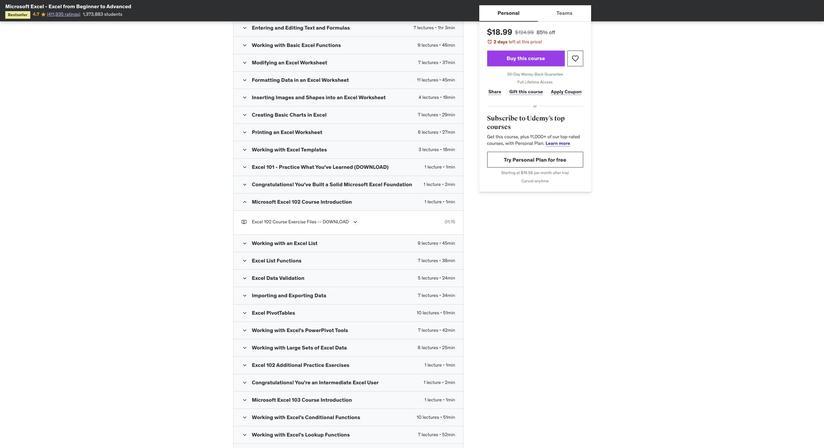 Task type: describe. For each thing, give the bounding box(es) containing it.
(download)
[[354, 164, 389, 170]]

excel down printing an excel worksheet
[[287, 146, 300, 153]]

microsoft for microsoft excel 103 course introduction
[[252, 397, 276, 404]]

with for working with excel's conditional functions
[[274, 414, 285, 421]]

51min for working with excel's conditional functions
[[443, 415, 455, 421]]

learn more
[[546, 140, 570, 146]]

lectures for excel data validation
[[422, 275, 438, 281]]

intermediate
[[319, 380, 351, 386]]

1 horizontal spatial you've
[[315, 164, 332, 170]]

11 lectures • 45min
[[417, 77, 455, 83]]

inserting
[[252, 94, 275, 101]]

gift this course link
[[508, 85, 544, 98]]

• for entering and editing text and formulas
[[435, 25, 437, 31]]

excel list functions
[[252, 258, 302, 264]]

plan
[[536, 157, 547, 163]]

102 for course
[[264, 219, 271, 225]]

this for buy
[[517, 55, 527, 62]]

this for get
[[496, 134, 503, 140]]

small image for congratulations! you're an intermediate excel user
[[241, 380, 248, 387]]

1 lecture • 1min for microsoft excel 103 course introduction
[[425, 397, 455, 403]]

alarm image
[[487, 39, 492, 44]]

small image for excel pivottables
[[241, 310, 248, 317]]

data down excel list functions
[[266, 275, 278, 282]]

exporting
[[289, 292, 313, 299]]

$18.99
[[487, 27, 512, 37]]

lectures for entering and editing text and formulas
[[417, 25, 434, 31]]

42min
[[442, 328, 455, 334]]

38min
[[442, 258, 455, 264]]

excel right xsmall icon
[[252, 219, 263, 225]]

1 vertical spatial course
[[273, 219, 287, 225]]

top
[[554, 114, 565, 123]]

congratulations! for congratulations! you've built a solid microsoft excel foundation
[[252, 181, 294, 188]]

1 vertical spatial in
[[307, 112, 312, 118]]

27min
[[442, 129, 455, 135]]

day
[[514, 72, 520, 77]]

0 horizontal spatial you've
[[295, 181, 311, 188]]

7 lectures • 38min
[[418, 258, 455, 264]]

6 lectures • 27min
[[418, 129, 455, 135]]

lectures for excel pivottables
[[423, 310, 439, 316]]

7 lectures • 34min
[[418, 293, 455, 299]]

0 horizontal spatial of
[[314, 345, 319, 351]]

course for buy this course
[[528, 55, 545, 62]]

plus
[[520, 134, 529, 140]]

more
[[559, 140, 570, 146]]

6 lectures • 25min
[[418, 345, 455, 351]]

lectures for inserting images and shapes into an excel worksheet
[[422, 94, 439, 100]]

free
[[556, 157, 566, 163]]

functions for excel
[[316, 42, 341, 48]]

5 lectures • 24min
[[418, 275, 455, 281]]

money-
[[521, 72, 535, 77]]

working with excel's lookup functions
[[252, 432, 350, 438]]

4 lectures • 19min
[[419, 94, 455, 100]]

30-day money-back guarantee full lifetime access
[[507, 72, 563, 85]]

an right modifying
[[278, 59, 284, 66]]

small image for excel list functions
[[241, 258, 248, 264]]

• for microsoft excel 103 course introduction
[[443, 397, 445, 403]]

• for working with large sets of excel data
[[439, 345, 441, 351]]

• for excel 101 - practice what you've learned (download)
[[443, 164, 445, 170]]

small image for working with basic excel functions
[[241, 42, 248, 49]]

show lecture description image
[[352, 219, 359, 226]]

charts
[[290, 112, 306, 118]]

0 vertical spatial list
[[308, 240, 318, 247]]

anytime
[[535, 179, 549, 184]]

functions for lookup
[[325, 432, 350, 438]]

working for working with large sets of excel data
[[252, 345, 273, 351]]

101
[[266, 164, 274, 170]]

microsoft for microsoft excel - excel from beginner to advanced
[[5, 3, 29, 10]]

excel down working with basic excel functions
[[286, 59, 299, 66]]

starting
[[501, 171, 515, 175]]

congratulations! you're an intermediate excel user
[[252, 380, 379, 386]]

working for working with excel's powerpivot tools
[[252, 327, 273, 334]]

• for congratulations! you've built a solid microsoft excel foundation
[[442, 182, 444, 187]]

3 lectures • 18min
[[419, 147, 455, 153]]

• for working with excel's lookup functions
[[439, 432, 441, 438]]

with for working with large sets of excel data
[[274, 345, 285, 351]]

printing an excel worksheet
[[252, 129, 322, 136]]

lecture for microsoft excel 102 course introduction
[[427, 199, 442, 205]]

an up shapes
[[300, 77, 306, 83]]

functions for conditional
[[335, 414, 360, 421]]

gift
[[509, 89, 518, 95]]

rated
[[569, 134, 580, 140]]

excel down 'inserting images and shapes into an excel worksheet'
[[313, 112, 327, 118]]

excel's for conditional
[[287, 414, 304, 421]]

of inside get this course, plus 11,000+ of our top-rated courses, with personal plan.
[[547, 134, 551, 140]]

• for modifying an excel worksheet
[[439, 60, 441, 65]]

importing
[[252, 292, 277, 299]]

excel up excel data validation
[[252, 258, 265, 264]]

37min
[[442, 60, 455, 65]]

excel down "importing"
[[252, 310, 265, 316]]

apply coupon
[[551, 89, 582, 95]]

buy this course
[[507, 55, 545, 62]]

30-
[[507, 72, 514, 77]]

excel down text
[[301, 42, 315, 48]]

7 for working with excel's powerpivot tools
[[418, 328, 421, 334]]

• for formatting data in an excel worksheet
[[439, 77, 441, 83]]

small image for formatting data in an excel worksheet
[[241, 77, 248, 84]]

modifying
[[252, 59, 277, 66]]

practice for what
[[279, 164, 300, 170]]

1min for excel 102 additional practice exercises
[[446, 363, 455, 368]]

lecture for congratulations! you've built a solid microsoft excel foundation
[[427, 182, 441, 187]]

2min for congratulations! you're an intermediate excel user
[[445, 380, 455, 386]]

• for excel data validation
[[439, 275, 441, 281]]

with inside get this course, plus 11,000+ of our top-rated courses, with personal plan.
[[505, 140, 514, 146]]

lectures for excel list functions
[[421, 258, 438, 264]]

course for 102
[[302, 199, 319, 205]]

teams button
[[538, 5, 591, 21]]

excel data validation
[[252, 275, 304, 282]]

an right printing
[[273, 129, 279, 136]]

(411,935 ratings)
[[47, 11, 80, 17]]

excel down powerpivot
[[321, 345, 334, 351]]

foundation
[[384, 181, 412, 188]]

• for working with an excel list
[[439, 240, 441, 246]]

excel left "additional"
[[252, 362, 265, 369]]

try personal plan for free link
[[487, 152, 583, 168]]

subscribe to udemy's top courses
[[487, 114, 565, 131]]

small image for working with excel's powerpivot tools
[[241, 328, 248, 334]]

excel left 101 on the top left
[[252, 164, 265, 170]]

this for gift
[[519, 89, 527, 95]]

excel left user
[[353, 380, 366, 386]]

and right "images"
[[295, 94, 305, 101]]

52min
[[442, 432, 455, 438]]

functions up validation
[[277, 258, 302, 264]]

full
[[517, 80, 524, 85]]

formulas
[[327, 24, 350, 31]]

small image for working with excel's conditional functions
[[241, 415, 248, 421]]

microsoft excel 102 course introduction
[[252, 199, 352, 205]]

data down tools
[[335, 345, 347, 351]]

19min
[[443, 94, 455, 100]]

01:15
[[445, 219, 455, 225]]

10 lectures • 51min for excel pivottables
[[417, 310, 455, 316]]

udemy's
[[527, 114, 553, 123]]

small image for congratulations! you've built a solid microsoft excel foundation
[[241, 182, 248, 188]]

access
[[540, 80, 553, 85]]

working for working with basic excel functions
[[252, 42, 273, 48]]

courses,
[[487, 140, 504, 146]]

excel right the "into"
[[344, 94, 357, 101]]

excel down creating basic charts in excel
[[281, 129, 294, 136]]

• for excel 102 additional practice exercises
[[443, 363, 445, 368]]

you're
[[295, 380, 310, 386]]

apply
[[551, 89, 564, 95]]

29min
[[442, 112, 455, 118]]

excel up shapes
[[307, 77, 321, 83]]

data up "images"
[[281, 77, 293, 83]]

bestseller
[[8, 12, 28, 17]]

excel up "importing"
[[252, 275, 265, 282]]

lecture for excel 101 - practice what you've learned (download)
[[427, 164, 442, 170]]

small image for working with excel templates
[[241, 147, 248, 153]]

11,000+
[[530, 134, 546, 140]]

our
[[553, 134, 559, 140]]

courses
[[487, 123, 511, 131]]

103
[[292, 397, 301, 404]]

excel's for lookup
[[287, 432, 304, 438]]

small image for microsoft excel 103 course introduction
[[241, 397, 248, 404]]

back
[[535, 72, 544, 77]]

excel up exercise
[[277, 199, 291, 205]]

45min for formatting data in an excel worksheet
[[442, 77, 455, 83]]

9 lectures • 45min
[[418, 240, 455, 246]]

small image for working with an excel list
[[241, 240, 248, 247]]

7 for importing and exporting data
[[418, 293, 421, 299]]

lookup
[[305, 432, 324, 438]]

1 lecture • 1min for excel 101 - practice what you've learned (download)
[[425, 164, 455, 170]]

3
[[419, 147, 421, 153]]

lectures for creating basic charts in excel
[[422, 112, 438, 118]]

with for working with excel's powerpivot tools
[[274, 327, 285, 334]]

excel 102 additional practice exercises
[[252, 362, 349, 369]]

sets
[[302, 345, 313, 351]]

practice for exercises
[[303, 362, 324, 369]]

introduction for microsoft excel 102 course introduction
[[321, 199, 352, 205]]

5
[[418, 275, 421, 281]]

1,373,883 students
[[83, 11, 122, 17]]

working with excel's conditional functions
[[252, 414, 360, 421]]

1min for excel 101 - practice what you've learned (download)
[[446, 164, 455, 170]]

0 vertical spatial at
[[517, 39, 521, 45]]

small image for creating basic charts in excel
[[241, 112, 248, 118]]

personal button
[[479, 5, 538, 21]]

for
[[548, 157, 555, 163]]

small image for inserting images and shapes into an excel worksheet
[[241, 94, 248, 101]]

and up pivottables
[[278, 292, 287, 299]]

with for working with an excel list
[[274, 240, 285, 247]]

1min for microsoft excel 102 course introduction
[[446, 199, 455, 205]]

small image for excel data validation
[[241, 275, 248, 282]]

microsoft excel 103 course introduction
[[252, 397, 352, 404]]

25min
[[442, 345, 455, 351]]

excel up 4.7
[[31, 3, 44, 10]]

wishlist image
[[571, 54, 579, 62]]



Task type: locate. For each thing, give the bounding box(es) containing it.
1 small image from the top
[[241, 42, 248, 49]]

lectures left 1hr
[[417, 25, 434, 31]]

lectures for working with large sets of excel data
[[422, 345, 438, 351]]

1 vertical spatial basic
[[275, 112, 288, 118]]

4 1 lecture • 1min from the top
[[425, 397, 455, 403]]

students
[[104, 11, 122, 17]]

3 working from the top
[[252, 240, 273, 247]]

in down modifying an excel worksheet
[[294, 77, 299, 83]]

with left large
[[274, 345, 285, 351]]

lectures down 7 lectures • 1hr 3min
[[422, 42, 438, 48]]

and
[[275, 24, 284, 31], [316, 24, 325, 31], [295, 94, 305, 101], [278, 292, 287, 299]]

1 horizontal spatial to
[[519, 114, 526, 123]]

• for working with excel's powerpivot tools
[[439, 328, 441, 334]]

1 for excel 102 additional practice exercises
[[425, 363, 426, 368]]

you've
[[315, 164, 332, 170], [295, 181, 311, 188]]

lectures for working with excel's lookup functions
[[422, 432, 438, 438]]

1 vertical spatial 10
[[417, 415, 421, 421]]

1 vertical spatial introduction
[[321, 397, 352, 404]]

1 for congratulations! you've built a solid microsoft excel foundation
[[424, 182, 425, 187]]

excel down excel 102 course exercise files -- download
[[294, 240, 307, 247]]

1 9 from the top
[[418, 42, 420, 48]]

xsmall image
[[241, 219, 247, 226]]

1 congratulations! from the top
[[252, 181, 294, 188]]

with up the working with excel's lookup functions
[[274, 414, 285, 421]]

9 up 7 lectures • 38min
[[418, 240, 421, 246]]

congratulations! you've built a solid microsoft excel foundation
[[252, 181, 412, 188]]

45min up 38min
[[442, 240, 455, 246]]

51min
[[443, 310, 455, 316], [443, 415, 455, 421]]

6 down 7 lectures • 42min
[[418, 345, 421, 351]]

microsoft excel - excel from beginner to advanced
[[5, 3, 131, 10]]

tab list
[[479, 5, 591, 22]]

printing
[[252, 129, 272, 136]]

0 vertical spatial of
[[547, 134, 551, 140]]

0 vertical spatial 6
[[418, 129, 421, 135]]

1 lecture • 2min
[[424, 182, 455, 187], [424, 380, 455, 386]]

7
[[414, 25, 416, 31], [418, 60, 421, 65], [418, 112, 420, 118], [418, 258, 420, 264], [418, 293, 421, 299], [418, 328, 421, 334], [418, 432, 421, 438]]

lifetime
[[525, 80, 539, 85]]

1 lecture • 2min for congratulations! you're an intermediate excel user
[[424, 380, 455, 386]]

0 vertical spatial 2min
[[445, 182, 455, 187]]

get this course, plus 11,000+ of our top-rated courses, with personal plan.
[[487, 134, 580, 146]]

2 45min from the top
[[442, 240, 455, 246]]

1 introduction from the top
[[321, 199, 352, 205]]

10 up 7 lectures • 52min
[[417, 415, 421, 421]]

1 vertical spatial congratulations!
[[252, 380, 294, 386]]

9 down 7 lectures • 1hr 3min
[[418, 42, 420, 48]]

personal up "$16.58"
[[513, 157, 534, 163]]

importing and exporting data
[[252, 292, 326, 299]]

you've left built
[[295, 181, 311, 188]]

4
[[419, 94, 421, 100]]

lectures for working with basic excel functions
[[422, 42, 438, 48]]

to up 1,373,883 students
[[100, 3, 105, 10]]

2 51min from the top
[[443, 415, 455, 421]]

2 course from the top
[[528, 89, 543, 95]]

$16.58
[[521, 171, 533, 175]]

lecture for congratulations! you're an intermediate excel user
[[427, 380, 441, 386]]

microsoft for microsoft excel 102 course introduction
[[252, 199, 276, 205]]

7 for excel list functions
[[418, 258, 420, 264]]

0 vertical spatial congratulations!
[[252, 181, 294, 188]]

4 working from the top
[[252, 327, 273, 334]]

2
[[494, 39, 496, 45]]

7 left 52min
[[418, 432, 421, 438]]

lectures up 11 lectures • 45min
[[422, 60, 438, 65]]

1 vertical spatial 10 lectures • 51min
[[417, 415, 455, 421]]

10 small image from the top
[[241, 397, 248, 404]]

• for excel list functions
[[439, 258, 441, 264]]

course right 103
[[302, 397, 319, 404]]

1 for congratulations! you're an intermediate excel user
[[424, 380, 425, 386]]

share
[[488, 89, 501, 95]]

11 small image from the top
[[241, 432, 248, 439]]

introduction for microsoft excel 103 course introduction
[[321, 397, 352, 404]]

and right text
[[316, 24, 325, 31]]

working for working with excel's lookup functions
[[252, 432, 273, 438]]

working for working with excel's conditional functions
[[252, 414, 273, 421]]

additional
[[276, 362, 302, 369]]

list down files at the left
[[308, 240, 318, 247]]

at right "left"
[[517, 39, 521, 45]]

in
[[294, 77, 299, 83], [307, 112, 312, 118]]

learn
[[546, 140, 558, 146]]

congratulations! down 101 on the top left
[[252, 181, 294, 188]]

1 1min from the top
[[446, 164, 455, 170]]

0 vertical spatial 1 lecture • 2min
[[424, 182, 455, 187]]

10 lectures • 51min for working with excel's conditional functions
[[417, 415, 455, 421]]

introduction down intermediate
[[321, 397, 352, 404]]

an right you're
[[312, 380, 318, 386]]

large
[[287, 345, 301, 351]]

5 working from the top
[[252, 345, 273, 351]]

get
[[487, 134, 495, 140]]

7 down 5
[[418, 293, 421, 299]]

1 lecture • 1min
[[425, 164, 455, 170], [425, 199, 455, 205], [425, 363, 455, 368], [425, 397, 455, 403]]

course up 'back'
[[528, 55, 545, 62]]

lectures right 5
[[422, 275, 438, 281]]

lectures left 52min
[[422, 432, 438, 438]]

excel's
[[287, 327, 304, 334], [287, 414, 304, 421], [287, 432, 304, 438]]

1
[[425, 164, 426, 170], [424, 182, 425, 187], [425, 199, 426, 205], [425, 363, 426, 368], [424, 380, 425, 386], [425, 397, 426, 403]]

course down lifetime
[[528, 89, 543, 95]]

creating
[[252, 112, 273, 118]]

course down built
[[302, 199, 319, 205]]

cancel
[[521, 179, 534, 184]]

price!
[[530, 39, 542, 45]]

with for working with excel templates
[[274, 146, 285, 153]]

with up excel list functions
[[274, 240, 285, 247]]

working with basic excel functions
[[252, 42, 341, 48]]

of right sets
[[314, 345, 319, 351]]

course,
[[504, 134, 519, 140]]

0 vertical spatial course
[[528, 55, 545, 62]]

• for working with excel templates
[[440, 147, 442, 153]]

lectures up 6 lectures • 25min
[[422, 328, 438, 334]]

small image for excel 101 - practice what you've learned (download)
[[241, 164, 248, 171]]

8 small image from the top
[[241, 363, 248, 369]]

0 vertical spatial in
[[294, 77, 299, 83]]

51min for excel pivottables
[[443, 310, 455, 316]]

10 lectures • 51min down 7 lectures • 34min
[[417, 310, 455, 316]]

1 vertical spatial 45min
[[442, 240, 455, 246]]

102 for additional
[[266, 362, 275, 369]]

2 vertical spatial excel's
[[287, 432, 304, 438]]

basic left 'charts'
[[275, 112, 288, 118]]

10 for excel pivottables
[[417, 310, 421, 316]]

7 small image from the top
[[241, 328, 248, 334]]

lecture for excel 102 additional practice exercises
[[427, 363, 442, 368]]

ratings)
[[65, 11, 80, 17]]

2 congratulations! from the top
[[252, 380, 294, 386]]

0 vertical spatial introduction
[[321, 199, 352, 205]]

10 down 7 lectures • 34min
[[417, 310, 421, 316]]

excel's for powerpivot
[[287, 327, 304, 334]]

excel left 103
[[277, 397, 291, 404]]

lectures for printing an excel worksheet
[[422, 129, 438, 135]]

excel's down 103
[[287, 414, 304, 421]]

you've right what
[[315, 164, 332, 170]]

0 vertical spatial course
[[302, 199, 319, 205]]

1 vertical spatial at
[[516, 171, 520, 175]]

102 up exercise
[[292, 199, 301, 205]]

to
[[100, 3, 105, 10], [519, 114, 526, 123]]

an right the "into"
[[337, 94, 343, 101]]

1 horizontal spatial practice
[[303, 362, 324, 369]]

solid
[[330, 181, 343, 188]]

• for working with basic excel functions
[[439, 42, 441, 48]]

an up excel list functions
[[287, 240, 293, 247]]

6 working from the top
[[252, 414, 273, 421]]

1 horizontal spatial of
[[547, 134, 551, 140]]

working with excel's powerpivot tools
[[252, 327, 348, 334]]

7 for entering and editing text and formulas
[[414, 25, 416, 31]]

102 right xsmall icon
[[264, 219, 271, 225]]

7 for working with excel's lookup functions
[[418, 432, 421, 438]]

images
[[276, 94, 294, 101]]

9 lectures • 46min
[[418, 42, 455, 48]]

2 excel's from the top
[[287, 414, 304, 421]]

45min down 37min
[[442, 77, 455, 83]]

34min
[[442, 293, 455, 299]]

1 course from the top
[[528, 55, 545, 62]]

this inside buy this course button
[[517, 55, 527, 62]]

small image for working with excel's lookup functions
[[241, 432, 248, 439]]

basic down editing
[[287, 42, 300, 48]]

7 small image from the top
[[241, 199, 248, 206]]

tab list containing personal
[[479, 5, 591, 22]]

functions right lookup at bottom
[[325, 432, 350, 438]]

functions down formulas
[[316, 42, 341, 48]]

11 small image from the top
[[241, 345, 248, 352]]

1 excel's from the top
[[287, 327, 304, 334]]

2 vertical spatial course
[[302, 397, 319, 404]]

off
[[549, 29, 555, 36]]

1 lecture • 1min for microsoft excel 102 course introduction
[[425, 199, 455, 205]]

with up modifying an excel worksheet
[[274, 42, 285, 48]]

0 horizontal spatial to
[[100, 3, 105, 10]]

• for congratulations! you're an intermediate excel user
[[442, 380, 444, 386]]

this up courses, on the top right of page
[[496, 134, 503, 140]]

2 vertical spatial personal
[[513, 157, 534, 163]]

2 1min from the top
[[446, 199, 455, 205]]

10 small image from the top
[[241, 293, 248, 299]]

7 for modifying an excel worksheet
[[418, 60, 421, 65]]

beginner
[[76, 3, 99, 10]]

1 vertical spatial you've
[[295, 181, 311, 188]]

2 2min from the top
[[445, 380, 455, 386]]

data right exporting on the bottom left of page
[[314, 292, 326, 299]]

with
[[274, 42, 285, 48], [505, 140, 514, 146], [274, 146, 285, 153], [274, 240, 285, 247], [274, 327, 285, 334], [274, 345, 285, 351], [274, 414, 285, 421], [274, 432, 285, 438]]

5 small image from the top
[[241, 129, 248, 136]]

1 1 lecture • 2min from the top
[[424, 182, 455, 187]]

1 vertical spatial 6
[[418, 345, 421, 351]]

0 vertical spatial 9
[[418, 42, 420, 48]]

• for creating basic charts in excel
[[439, 112, 441, 118]]

introduction down solid
[[321, 199, 352, 205]]

advanced
[[106, 3, 131, 10]]

apply coupon button
[[550, 85, 583, 98]]

lectures up 7 lectures • 38min
[[422, 240, 438, 246]]

4 1min from the top
[[446, 397, 455, 403]]

lecture for microsoft excel 103 course introduction
[[427, 397, 442, 403]]

small image for microsoft excel 102 course introduction
[[241, 199, 248, 206]]

lectures down the 5 lectures • 24min
[[422, 293, 438, 299]]

1 vertical spatial list
[[266, 258, 276, 264]]

12 small image from the top
[[241, 415, 248, 421]]

1 51min from the top
[[443, 310, 455, 316]]

0 horizontal spatial in
[[294, 77, 299, 83]]

small image
[[241, 25, 248, 31], [241, 60, 248, 66], [241, 164, 248, 171], [241, 182, 248, 188], [241, 240, 248, 247], [241, 310, 248, 317], [241, 328, 248, 334], [241, 363, 248, 369], [241, 380, 248, 387], [241, 397, 248, 404], [241, 432, 248, 439]]

lectures for working with an excel list
[[422, 240, 438, 246]]

0 vertical spatial excel's
[[287, 327, 304, 334]]

trial
[[562, 171, 569, 175]]

days
[[497, 39, 508, 45]]

0 vertical spatial 45min
[[442, 77, 455, 83]]

course inside button
[[528, 55, 545, 62]]

lectures for importing and exporting data
[[422, 293, 438, 299]]

month
[[541, 171, 552, 175]]

try
[[504, 157, 511, 163]]

5 small image from the top
[[241, 240, 248, 247]]

this inside gift this course link
[[519, 89, 527, 95]]

lectures for working with excel templates
[[422, 147, 439, 153]]

2min
[[445, 182, 455, 187], [445, 380, 455, 386]]

excel's left lookup at bottom
[[287, 432, 304, 438]]

0 vertical spatial to
[[100, 3, 105, 10]]

• for inserting images and shapes into an excel worksheet
[[440, 94, 442, 100]]

small image for working with large sets of excel data
[[241, 345, 248, 352]]

3 1 lecture • 1min from the top
[[425, 363, 455, 368]]

formatting data in an excel worksheet
[[252, 77, 349, 83]]

and left editing
[[275, 24, 284, 31]]

6 for printing an excel worksheet
[[418, 129, 421, 135]]

lectures down the 9 lectures • 45min
[[421, 258, 438, 264]]

6 small image from the top
[[241, 147, 248, 153]]

2 1 lecture • 2min from the top
[[424, 380, 455, 386]]

course
[[302, 199, 319, 205], [273, 219, 287, 225], [302, 397, 319, 404]]

1 10 lectures • 51min from the top
[[417, 310, 455, 316]]

7 lectures • 37min
[[418, 60, 455, 65]]

lectures down 7 lectures • 42min
[[422, 345, 438, 351]]

3 1min from the top
[[446, 363, 455, 368]]

course left exercise
[[273, 219, 287, 225]]

1 45min from the top
[[442, 77, 455, 83]]

0 vertical spatial 10 lectures • 51min
[[417, 310, 455, 316]]

0 vertical spatial 51min
[[443, 310, 455, 316]]

• for excel pivottables
[[440, 310, 442, 316]]

1 vertical spatial 9
[[418, 240, 421, 246]]

2 introduction from the top
[[321, 397, 352, 404]]

2 small image from the top
[[241, 60, 248, 66]]

2 days left at this price!
[[494, 39, 542, 45]]

3 small image from the top
[[241, 94, 248, 101]]

1 vertical spatial 102
[[264, 219, 271, 225]]

functions right conditional
[[335, 414, 360, 421]]

4 small image from the top
[[241, 112, 248, 118]]

top-
[[560, 134, 569, 140]]

working for working with excel templates
[[252, 146, 273, 153]]

7 up 11
[[418, 60, 421, 65]]

1 10 from the top
[[417, 310, 421, 316]]

gift this course
[[509, 89, 543, 95]]

7 lectures • 29min
[[418, 112, 455, 118]]

course for gift this course
[[528, 89, 543, 95]]

2 10 lectures • 51min from the top
[[417, 415, 455, 421]]

9 for functions
[[418, 42, 420, 48]]

with down printing an excel worksheet
[[274, 146, 285, 153]]

1 vertical spatial practice
[[303, 362, 324, 369]]

6 up "3"
[[418, 129, 421, 135]]

at left "$16.58"
[[516, 171, 520, 175]]

entering
[[252, 24, 273, 31]]

powerpivot
[[305, 327, 334, 334]]

excel down (download)
[[369, 181, 382, 188]]

personal inside "personal" button
[[498, 10, 520, 16]]

working
[[252, 42, 273, 48], [252, 146, 273, 153], [252, 240, 273, 247], [252, 327, 273, 334], [252, 345, 273, 351], [252, 414, 273, 421], [252, 432, 273, 438]]

0 vertical spatial practice
[[279, 164, 300, 170]]

1 vertical spatial course
[[528, 89, 543, 95]]

small image
[[241, 42, 248, 49], [241, 77, 248, 84], [241, 94, 248, 101], [241, 112, 248, 118], [241, 129, 248, 136], [241, 147, 248, 153], [241, 199, 248, 206], [241, 258, 248, 264], [241, 275, 248, 282], [241, 293, 248, 299], [241, 345, 248, 352], [241, 415, 248, 421]]

$18.99 $124.99 85% off
[[487, 27, 555, 37]]

with for working with excel's lookup functions
[[274, 432, 285, 438]]

lectures right "3"
[[422, 147, 439, 153]]

shapes
[[306, 94, 325, 101]]

2 vertical spatial 102
[[266, 362, 275, 369]]

6 small image from the top
[[241, 310, 248, 317]]

2 1 lecture • 1min from the top
[[425, 199, 455, 205]]

1 vertical spatial 2min
[[445, 380, 455, 386]]

2 working from the top
[[252, 146, 273, 153]]

0 vertical spatial basic
[[287, 42, 300, 48]]

subscribe
[[487, 114, 518, 123]]

6 for working with large sets of excel data
[[418, 345, 421, 351]]

at inside starting at $16.58 per month after trial cancel anytime
[[516, 171, 520, 175]]

with for working with basic excel functions
[[274, 42, 285, 48]]

0 vertical spatial 102
[[292, 199, 301, 205]]

9 small image from the top
[[241, 275, 248, 282]]

1 vertical spatial 51min
[[443, 415, 455, 421]]

7 for creating basic charts in excel
[[418, 112, 420, 118]]

1 vertical spatial of
[[314, 345, 319, 351]]

working with large sets of excel data
[[252, 345, 347, 351]]

4 small image from the top
[[241, 182, 248, 188]]

7 down 4
[[418, 112, 420, 118]]

download
[[323, 219, 349, 225]]

pivottables
[[266, 310, 295, 316]]

inserting images and shapes into an excel worksheet
[[252, 94, 386, 101]]

7 working from the top
[[252, 432, 273, 438]]

(411,935
[[47, 11, 64, 17]]

9 for list
[[418, 240, 421, 246]]

2 9 from the top
[[418, 240, 421, 246]]

3 small image from the top
[[241, 164, 248, 171]]

1 vertical spatial personal
[[515, 140, 533, 146]]

teams
[[556, 10, 573, 16]]

to inside subscribe to udemy's top courses
[[519, 114, 526, 123]]

in right 'charts'
[[307, 112, 312, 118]]

this right gift
[[519, 89, 527, 95]]

1 2min from the top
[[445, 182, 455, 187]]

excel up (411,935 on the left of page
[[48, 3, 62, 10]]

1 working from the top
[[252, 42, 273, 48]]

102 left "additional"
[[266, 362, 275, 369]]

lectures right 11
[[422, 77, 438, 83]]

0 vertical spatial personal
[[498, 10, 520, 16]]

this right buy
[[517, 55, 527, 62]]

excel pivottables
[[252, 310, 295, 316]]

1min for microsoft excel 103 course introduction
[[446, 397, 455, 403]]

1 1 lecture • 1min from the top
[[425, 164, 455, 170]]

personal inside try personal plan for free link
[[513, 157, 534, 163]]

1 small image from the top
[[241, 25, 248, 31]]

congratulations! for congratulations! you're an intermediate excel user
[[252, 380, 294, 386]]

2 10 from the top
[[417, 415, 421, 421]]

1 horizontal spatial list
[[308, 240, 318, 247]]

with down pivottables
[[274, 327, 285, 334]]

1 lecture • 2min for congratulations! you've built a solid microsoft excel foundation
[[424, 182, 455, 187]]

1 vertical spatial excel's
[[287, 414, 304, 421]]

0 horizontal spatial practice
[[279, 164, 300, 170]]

• for importing and exporting data
[[439, 293, 441, 299]]

1 vertical spatial 1 lecture • 2min
[[424, 380, 455, 386]]

small image for printing an excel worksheet
[[241, 129, 248, 136]]

18min
[[443, 147, 455, 153]]

45min for working with an excel list
[[442, 240, 455, 246]]

0 vertical spatial you've
[[315, 164, 332, 170]]

this inside get this course, plus 11,000+ of our top-rated courses, with personal plan.
[[496, 134, 503, 140]]

lectures up 6 lectures • 27min
[[422, 112, 438, 118]]

to left udemy's
[[519, 114, 526, 123]]

lectures for working with excel's powerpivot tools
[[422, 328, 438, 334]]

0 horizontal spatial list
[[266, 258, 276, 264]]

creating basic charts in excel
[[252, 112, 327, 118]]

personal down plus
[[515, 140, 533, 146]]

2 small image from the top
[[241, 77, 248, 84]]

with down working with excel's conditional functions
[[274, 432, 285, 438]]

text
[[304, 24, 315, 31]]

this down $124.99
[[522, 39, 529, 45]]

3 excel's from the top
[[287, 432, 304, 438]]

lectures for formatting data in an excel worksheet
[[422, 77, 438, 83]]

1 horizontal spatial in
[[307, 112, 312, 118]]

8 small image from the top
[[241, 258, 248, 264]]

0 vertical spatial 10
[[417, 310, 421, 316]]

51min up 42min
[[443, 310, 455, 316]]

small image for entering and editing text and formulas
[[241, 25, 248, 31]]

validation
[[279, 275, 304, 282]]

1 vertical spatial to
[[519, 114, 526, 123]]

9 small image from the top
[[241, 380, 248, 387]]

working with excel templates
[[252, 146, 327, 153]]

personal inside get this course, plus 11,000+ of our top-rated courses, with personal plan.
[[515, 140, 533, 146]]

lectures up 7 lectures • 52min
[[423, 415, 439, 421]]

microsoft
[[5, 3, 29, 10], [344, 181, 368, 188], [252, 199, 276, 205], [252, 397, 276, 404]]

basic
[[287, 42, 300, 48], [275, 112, 288, 118]]

7 left 1hr
[[414, 25, 416, 31]]

85%
[[537, 29, 548, 36]]

• for working with excel's conditional functions
[[440, 415, 442, 421]]

templates
[[301, 146, 327, 153]]

personal up $18.99
[[498, 10, 520, 16]]

course for 103
[[302, 397, 319, 404]]

10 for working with excel's conditional functions
[[417, 415, 421, 421]]

with down course,
[[505, 140, 514, 146]]



Task type: vqa. For each thing, say whether or not it's contained in the screenshot.


